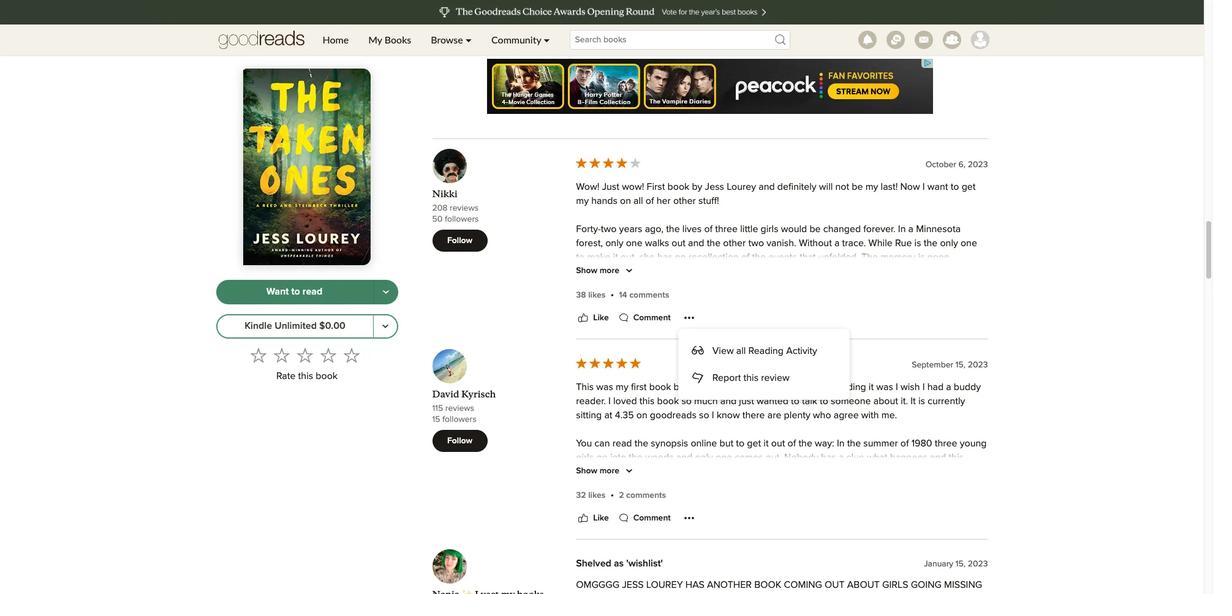 Task type: vqa. For each thing, say whether or not it's contained in the screenshot.
to within the I highly recommend this one, but just be prepared to cancel any plans…. Because this can be done in one sitting. This is the first in a series and ends leaving you hungry for answers and more!
yes



Task type: locate. For each thing, give the bounding box(es) containing it.
has inside you can read the synopsis online but to get it out of the way: in the summer of 1980 three young girls go into the woods and only one comes out. nobody has a clue what happens and this eventually goes into a unsolved cold case. fast forward to the present and we are introduced to cold case investigators van reed and harry steinbeck. they are assigned to a brutal murder and there are connections to that crime and the two missing girls from 1980.
[[821, 453, 836, 463]]

rate 2 out of 5 image
[[274, 347, 290, 363]]

follow down david kyrisch 115 reviews 15 followers
[[447, 437, 473, 446]]

1 vertical spatial for
[[576, 580, 588, 590]]

followers
[[445, 215, 479, 224], [443, 416, 477, 424]]

rate 1 out of 5 image
[[251, 347, 267, 363]]

115
[[432, 405, 443, 413]]

1 comment from the top
[[634, 9, 671, 17]]

reed up the scientist
[[595, 351, 618, 361]]

possibly
[[733, 309, 768, 319]]

but
[[720, 439, 734, 449], [702, 478, 716, 488], [694, 524, 708, 533]]

case up appear
[[949, 379, 969, 389]]

0 vertical spatial there
[[743, 411, 765, 421]]

in inside fast forward to the present…. a homeless man discovers a woman buried in the forest. when the detectives show up, the woman is found buried alive with a known necklace to one of the missing girls so long ago. could she possibly be one of the taken ones? was she alive this whole time or is someone else wearing her necklace?
[[893, 281, 901, 291]]

it inside this was my first book by jess lourey. my first thought after reading it was i wish i had a buddy reader. i loved this book so much and just wanted to talk to someone about it. it is currently sitting at 4.35 on goodreads so i know there are plenty who agree with me.
[[869, 383, 874, 392]]

this inside fast forward to the present…. a homeless man discovers a woman buried in the forest. when the detectives show up, the woman is found buried alive with a known necklace to one of the missing girls so long ago. could she possibly be one of the taken ones? was she alive this whole time or is someone else wearing her necklace?
[[952, 309, 967, 319]]

there inside this was my first book by jess lourey. my first thought after reading it was i wish i had a buddy reader. i loved this book so much and just wanted to talk to someone about it. it is currently sitting at 4.35 on goodreads so i know there are plenty who agree with me.
[[743, 411, 765, 421]]

other inside "forty-two years ago, the lives of three little girls would be changed forever. in a minnesota forest, only one walks out and the other two vanish. without a trace. while rue is the only one to make it out, she has no recollection of the events that unfolded. the memory is gone."
[[723, 239, 746, 248]]

like inside review by nikki element
[[593, 314, 609, 322]]

1 likes from the top
[[588, 291, 606, 300]]

1 vertical spatial forward
[[781, 467, 814, 477]]

like inside review by david kyrisch element
[[593, 514, 609, 523]]

from up because
[[915, 538, 934, 547]]

1 vertical spatial who
[[784, 450, 802, 460]]

1 horizontal spatial woman
[[829, 281, 860, 291]]

my inside lourey knocked it out of the park with this unputdownable psychological thriller! i hated my damn job getting in the way! ugh, and who needs sleep? right?
[[603, 450, 616, 460]]

1 vertical spatial buried
[[767, 295, 795, 305]]

1 like button from the top
[[576, 6, 609, 20]]

read right want
[[303, 287, 323, 297]]

0 vertical spatial we
[[898, 467, 910, 477]]

she inside van reed is called in to be the lead on the case in the cold case division. she is partnered with a scientist in forensics, harry steinbeck. what harry doesn't know is that van still struggles with a traumatic past of her own. she too had a disturbing history within her childhood. this case hits van too close to home. on top of that, she is troubled by nightmares… horrid visions that appear to be real. can these visions assist in the case? only thing is, no one knows her secret.
[[741, 394, 757, 403]]

1 vertical spatial what
[[594, 524, 614, 533]]

show more for nikki
[[576, 267, 620, 275]]

1 vertical spatial 15,
[[956, 560, 966, 569]]

to inside the wow! just wow! first book by jess lourey and definitely will not be my last! now i want to get my hands on all of her other stuff!
[[951, 182, 959, 192]]

comment button down show
[[616, 311, 671, 326]]

that down without
[[800, 253, 816, 262]]

reed
[[595, 351, 618, 361], [700, 481, 722, 491]]

2 15, from the top
[[956, 560, 966, 569]]

troubled inside van reed is called in to be the lead on the case in the cold case division. she is partnered with a scientist in forensics, harry steinbeck. what harry doesn't know is that van still struggles with a traumatic past of her own. she too had a disturbing history within her childhood. this case hits van too close to home. on top of that, she is troubled by nightmares… horrid visions that appear to be real. can these visions assist in the case? only thing is, no one knows her secret.
[[769, 394, 805, 403]]

nightmares…
[[820, 394, 875, 403]]

1 characters from the left
[[601, 538, 646, 547]]

2023 up hits
[[968, 361, 988, 369]]

1 horizontal spatial in
[[898, 224, 906, 234]]

this inside you can read the synopsis online but to get it out of the way: in the summer of 1980 three young girls go into the woods and only one comes out. nobody has a clue what happens and this eventually goes into a unsolved cold case. fast forward to the present and we are introduced to cold case investigators van reed and harry steinbeck. they are assigned to a brutal murder and there are connections to that crime and the two missing girls from 1980.
[[949, 453, 964, 463]]

little inside "forty-two years ago, the lives of three little girls would be changed forever. in a minnesota forest, only one walks out and the other two vanish. without a trace. while rue is the only one to make it out, she has no recollection of the events that unfolded. the memory is gone."
[[740, 224, 758, 234]]

15, inside review by david kyrisch element
[[956, 361, 966, 369]]

on right 4.35
[[637, 411, 648, 421]]

in left 2
[[601, 492, 609, 502]]

1 vertical spatial steinbeck.
[[769, 481, 814, 491]]

2 was from the left
[[877, 383, 894, 392]]

2 comment button from the top
[[616, 311, 671, 326]]

this inside i highly recommend this one, but just be prepared to cancel any plans…. because this can be done in one sitting. this is the first in a series and ends leaving you hungry for answers and more!
[[661, 492, 679, 502]]

3 2023 from the top
[[968, 560, 988, 569]]

follow for kyrisch
[[447, 437, 473, 446]]

more down go
[[600, 467, 620, 476]]

had
[[733, 379, 750, 389], [928, 383, 944, 392]]

jess inside this was my first book by jess lourey. my first thought after reading it was i wish i had a buddy reader. i loved this book so much and just wanted to talk to someone about it. it is currently sitting at 4.35 on goodreads so i know there are plenty who agree with me.
[[687, 383, 706, 392]]

know
[[834, 365, 857, 375], [717, 411, 740, 421]]

1 vertical spatial on
[[730, 351, 741, 361]]

the left events
[[752, 253, 766, 262]]

but for just
[[702, 478, 716, 488]]

wish
[[901, 383, 920, 392]]

one down nightmares…
[[851, 408, 868, 417]]

happens
[[890, 453, 928, 463]]

show more button for nikki
[[576, 264, 637, 278]]

that inside you can read the synopsis online but to get it out of the way: in the summer of 1980 three young girls go into the woods and only one comes out. nobody has a clue what happens and this eventually goes into a unsolved cold case. fast forward to the present and we are introduced to cold case investigators van reed and harry steinbeck. they are assigned to a brutal murder and there are connections to that crime and the two missing girls from 1980.
[[702, 495, 719, 505]]

is down 'one,'
[[681, 492, 688, 502]]

32 likes
[[576, 492, 606, 500]]

2023 for nikki
[[968, 160, 988, 169]]

2 show more button from the top
[[576, 464, 637, 479]]

comments inside 2 comments button
[[626, 491, 666, 500]]

wearing
[[709, 323, 744, 333]]

rating 4 out of 5 image
[[575, 156, 642, 170]]

out inside lourey knocked it out of the park with this unputdownable psychological thriller! i hated my damn job getting in the way! ugh, and who needs sleep? right?
[[655, 436, 669, 446]]

they
[[817, 481, 838, 491]]

2 like from the top
[[593, 314, 609, 322]]

one down the recommend
[[611, 492, 628, 502]]

goes
[[623, 467, 644, 477]]

woman up known
[[829, 281, 860, 291]]

missing down cancel
[[801, 495, 833, 505]]

comes
[[735, 453, 763, 463]]

1 horizontal spatial just
[[739, 397, 754, 406]]

reading
[[834, 383, 866, 392]]

▾
[[466, 34, 472, 45], [544, 34, 550, 45]]

1 vertical spatial from
[[915, 538, 934, 547]]

0 vertical spatial 15,
[[956, 361, 966, 369]]

rating 5 out of 5 image
[[575, 357, 642, 370]]

visions down wish
[[906, 394, 935, 403]]

introduced up because
[[897, 524, 943, 533]]

followers inside david kyrisch 115 reviews 15 followers
[[443, 416, 477, 424]]

by down after
[[807, 394, 818, 403]]

0 vertical spatial steinbeck.
[[701, 365, 746, 375]]

comment for david kyrisch
[[634, 514, 671, 523]]

0 horizontal spatial who
[[784, 450, 802, 460]]

it inside lourey knocked it out of the park with this unputdownable psychological thriller! i hated my damn job getting in the way! ugh, and who needs sleep? right?
[[648, 436, 653, 446]]

hated
[[576, 450, 601, 460]]

1 horizontal spatial three
[[935, 439, 958, 449]]

too
[[717, 379, 731, 389], [595, 394, 609, 403]]

1 vertical spatial missing
[[801, 495, 833, 505]]

much.
[[836, 538, 862, 547]]

0 vertical spatial into
[[610, 453, 627, 463]]

0 horizontal spatial case
[[599, 481, 621, 491]]

jess for david kyrisch
[[687, 383, 706, 392]]

1 15, from the top
[[956, 361, 966, 369]]

it
[[613, 253, 618, 262], [869, 383, 874, 392], [648, 436, 653, 446], [764, 439, 769, 449]]

1 vertical spatial can
[[943, 478, 959, 488]]

show more inside review by david kyrisch element
[[576, 467, 620, 476]]

1 vertical spatial reviews
[[445, 405, 474, 413]]

is right or
[[637, 323, 644, 333]]

0 horizontal spatial know
[[717, 411, 740, 421]]

0 vertical spatial follow
[[447, 237, 473, 245]]

0 horizontal spatial from
[[686, 566, 705, 576]]

agree
[[834, 411, 859, 421]]

2 show from the top
[[576, 467, 598, 476]]

0 vertical spatial who
[[813, 411, 831, 421]]

my
[[866, 182, 879, 192], [576, 196, 589, 206], [616, 383, 629, 392], [603, 450, 616, 460]]

community ▾
[[492, 34, 550, 45]]

2 horizontal spatial by
[[807, 394, 818, 403]]

on inside the wow! just wow! first book by jess lourey and definitely will not be my last! now i want to get my hands on all of her other stuff!
[[620, 196, 631, 206]]

1 vertical spatial case
[[949, 379, 969, 389]]

girls down detectives
[[611, 309, 629, 319]]

case up 2
[[599, 481, 621, 491]]

2 ▾ from the left
[[544, 34, 550, 45]]

of up getting
[[672, 436, 680, 446]]

2 2023 from the top
[[968, 361, 988, 369]]

you
[[847, 492, 863, 502]]

1 vertical spatial show more button
[[576, 464, 637, 479]]

1 vertical spatial show
[[576, 467, 598, 476]]

3 like button from the top
[[576, 511, 609, 526]]

be up the necklace?
[[771, 309, 782, 319]]

for
[[897, 492, 909, 502], [576, 580, 588, 590]]

social
[[736, 566, 761, 576]]

1 horizontal spatial time
[[932, 566, 950, 576]]

0 vertical spatial missing
[[576, 309, 609, 319]]

we down thrilling,
[[680, 552, 693, 562]]

0 vertical spatial like
[[593, 9, 609, 17]]

by inside the wow! just wow! first book by jess lourey and definitely will not be my last! now i want to get my hands on all of her other stuff!
[[692, 182, 703, 192]]

1 horizontal spatial only
[[695, 453, 713, 463]]

view all reading activity
[[713, 346, 818, 356]]

to
[[951, 182, 959, 192], [576, 253, 585, 262], [632, 281, 641, 291], [291, 287, 300, 297], [920, 295, 929, 305], [668, 351, 676, 361], [637, 394, 646, 403], [791, 397, 800, 406], [820, 397, 829, 406], [576, 408, 585, 417], [736, 439, 745, 449], [816, 467, 825, 477], [978, 467, 987, 477], [792, 478, 801, 488], [898, 481, 907, 491], [691, 495, 700, 505], [946, 524, 955, 533], [848, 566, 857, 576]]

this up reader.
[[576, 383, 594, 392]]

reed inside van reed is called in to be the lead on the case in the cold case division. she is partnered with a scientist in forensics, harry steinbeck. what harry doesn't know is that van still struggles with a traumatic past of her own. she too had a disturbing history within her childhood. this case hits van too close to home. on top of that, she is troubled by nightmares… horrid visions that appear to be real. can these visions assist in the case? only thing is, no one knows her secret.
[[595, 351, 618, 361]]

2023 right 6,
[[968, 160, 988, 169]]

caring
[[953, 566, 979, 576]]

0 vertical spatial lourey
[[727, 182, 756, 192]]

3 comment button from the top
[[616, 511, 671, 526]]

with
[[820, 295, 838, 305], [968, 351, 985, 361], [965, 365, 983, 375], [862, 411, 879, 421], [720, 436, 738, 446]]

events
[[769, 253, 797, 262]]

clue
[[847, 453, 865, 463]]

likes down highly at the bottom
[[588, 492, 606, 500]]

comment up search by book title or isbn text box
[[634, 9, 671, 17]]

case inside you can read the synopsis online but to get it out of the way: in the summer of 1980 three young girls go into the woods and only one comes out. nobody has a clue what happens and this eventually goes into a unsolved cold case. fast forward to the present and we are introduced to cold case investigators van reed and harry steinbeck. they are assigned to a brutal murder and there are connections to that crime and the two missing girls from 1980.
[[599, 481, 621, 491]]

no up present….
[[675, 253, 686, 262]]

3 comment from the top
[[634, 514, 671, 523]]

going
[[911, 581, 942, 590]]

comments for nikki
[[630, 291, 669, 299]]

with inside fast forward to the present…. a homeless man discovers a woman buried in the forest. when the detectives show up, the woman is found buried alive with a known necklace to one of the missing girls so long ago. could she possibly be one of the taken ones? was she alive this whole time or is someone else wearing her necklace?
[[820, 295, 838, 305]]

within
[[836, 379, 862, 389]]

0 vertical spatial forward
[[597, 281, 630, 291]]

captivating,
[[626, 535, 675, 544]]

2 vertical spatial 2023
[[968, 560, 988, 569]]

1 like from the top
[[593, 9, 609, 17]]

2 follow from the top
[[447, 437, 473, 446]]

2 show more from the top
[[576, 467, 620, 476]]

this inside 'link'
[[744, 373, 759, 383]]

followers inside nikki 208 reviews 50 followers
[[445, 215, 479, 224]]

2023 inside review by nenia ✨ i yeet my books back and forth ✨ campbell "element"
[[968, 560, 988, 569]]

1 follow button from the top
[[432, 230, 488, 252]]

trace.
[[842, 239, 866, 248]]

other
[[673, 196, 696, 206], [723, 239, 746, 248]]

rate 4 out of 5 image
[[321, 347, 336, 363]]

possibly
[[874, 552, 909, 562]]

childhood.
[[881, 379, 926, 389]]

0 horizontal spatial fast
[[576, 281, 594, 291]]

1 vertical spatial my
[[742, 383, 755, 392]]

out inside "forty-two years ago, the lives of three little girls would be changed forever. in a minnesota forest, only one walks out and the other two vanish. without a trace. while rue is the only one to make it out, she has no recollection of the events that unfolded. the memory is gone."
[[672, 239, 686, 248]]

you can read the synopsis online but to get it out of the way: in the summer of 1980 three young girls go into the woods and only one comes out. nobody has a clue what happens and this eventually goes into a unsolved cold case. fast forward to the present and we are introduced to cold case investigators van reed and harry steinbeck. they are assigned to a brutal murder and there are connections to that crime and the two missing girls from 1980.
[[576, 439, 987, 505]]

2 horizontal spatial on
[[730, 351, 741, 361]]

suffers
[[884, 538, 912, 547], [655, 566, 683, 576]]

rue
[[895, 239, 912, 248]]

0 vertical spatial she
[[894, 351, 911, 361]]

has inside 'ok, what follows is nothing but a solid crime thriller. but beside that we are introduced to two great characters in van and harry. i love these characters so much. van suffers from dreams/nightmares and we learn she has a very troubled upbringing. possibly because of that she is a loner and suffers from a little social anxiety and prefers to spend her spare time caring for dogs at a local shelter.'
[[738, 552, 753, 562]]

someone inside this was my first book by jess lourey. my first thought after reading it was i wish i had a buddy reader. i loved this book so much and just wanted to talk to someone about it. it is currently sitting at 4.35 on goodreads so i know there are plenty who agree with me.
[[831, 397, 871, 406]]

only down online
[[695, 453, 713, 463]]

we down 'hungry'
[[865, 524, 878, 533]]

the up sleep?
[[847, 439, 861, 449]]

1 horizontal spatial lourey
[[727, 182, 756, 192]]

get up ugh,
[[747, 439, 761, 449]]

0 horizontal spatial little
[[716, 566, 734, 576]]

time inside fast forward to the present…. a homeless man discovers a woman buried in the forest. when the detectives show up, the woman is found buried alive with a known necklace to one of the missing girls so long ago. could she possibly be one of the taken ones? was she alive this whole time or is someone else wearing her necklace?
[[605, 323, 623, 333]]

she down love
[[720, 552, 735, 562]]

out
[[825, 581, 845, 590]]

comments for david kyrisch
[[626, 491, 666, 500]]

1 horizontal spatial get
[[962, 182, 976, 192]]

1 horizontal spatial into
[[647, 467, 663, 477]]

van
[[576, 351, 593, 361], [888, 365, 904, 375], [576, 394, 593, 403], [681, 481, 697, 491], [659, 538, 675, 547], [865, 538, 881, 547]]

2 vertical spatial like
[[593, 514, 609, 523]]

0 vertical spatial at
[[605, 411, 613, 421]]

0 horizontal spatial get
[[747, 439, 761, 449]]

wow!
[[576, 182, 600, 192]]

alive down discovers
[[798, 295, 818, 305]]

one inside van reed is called in to be the lead on the case in the cold case division. she is partnered with a scientist in forensics, harry steinbeck. what harry doesn't know is that van still struggles with a traumatic past of her own. she too had a disturbing history within her childhood. this case hits van too close to home. on top of that, she is troubled by nightmares… horrid visions that appear to be real. can these visions assist in the case? only thing is, no one knows her secret.
[[851, 408, 868, 417]]

suffers up possibly
[[884, 538, 912, 547]]

2023 inside review by david kyrisch element
[[968, 361, 988, 369]]

this up answers on the bottom right of page
[[926, 478, 941, 488]]

1 more from the top
[[600, 267, 620, 275]]

the
[[862, 253, 878, 262], [814, 309, 831, 319]]

2 comments button
[[619, 489, 666, 503]]

be up without
[[810, 224, 821, 234]]

series
[[743, 492, 768, 502]]

ones?
[[861, 309, 889, 319]]

review by nenia ✨ i yeet my books back and forth ✨ campbell element
[[432, 550, 988, 595]]

so up or
[[632, 309, 642, 319]]

cold
[[809, 351, 829, 361], [576, 481, 596, 491]]

only up gone.
[[940, 239, 958, 248]]

cold up 32 likes
[[576, 481, 596, 491]]

profile image for nenia ✨ i yeet my books back and forth ✨ campbell. image
[[432, 550, 467, 584]]

kindle unlimited $0.00
[[245, 321, 346, 331]]

beside
[[815, 524, 844, 533]]

eventually
[[576, 467, 620, 477]]

0 vertical spatial cold
[[809, 351, 829, 361]]

profile image for test dummy. image
[[971, 31, 990, 49]]

1 comment button from the top
[[616, 6, 671, 20]]

0 vertical spatial 2023
[[968, 160, 988, 169]]

0 vertical spatial alive
[[798, 295, 818, 305]]

troubled down the thought
[[769, 394, 805, 403]]

just inside this was my first book by jess lourey. my first thought after reading it was i wish i had a buddy reader. i loved this book so much and just wanted to talk to someone about it. it is currently sitting at 4.35 on goodreads so i know there are plenty who agree with me.
[[739, 397, 754, 406]]

loner
[[611, 566, 633, 576]]

2 likes from the top
[[588, 492, 606, 500]]

show more button down go
[[576, 464, 637, 479]]

introduced inside 'ok, what follows is nothing but a solid crime thriller. but beside that we are introduced to two great characters in van and harry. i love these characters so much. van suffers from dreams/nightmares and we learn she has a very troubled upbringing. possibly because of that she is a loner and suffers from a little social anxiety and prefers to spend her spare time caring for dogs at a local shelter.'
[[897, 524, 943, 533]]

three right 1980
[[935, 439, 958, 449]]

1 show from the top
[[576, 267, 598, 275]]

0 horizontal spatial cold
[[576, 481, 596, 491]]

in for david kyrisch
[[837, 439, 845, 449]]

1 vertical spatial comment
[[634, 314, 671, 322]]

1 horizontal spatial by
[[692, 182, 703, 192]]

profile image for david kyrisch. image
[[432, 349, 467, 384]]

are inside this was my first book by jess lourey. my first thought after reading it was i wish i had a buddy reader. i loved this book so much and just wanted to talk to someone about it. it is currently sitting at 4.35 on goodreads so i know there are plenty who agree with me.
[[768, 411, 782, 421]]

with inside this was my first book by jess lourey. my first thought after reading it was i wish i had a buddy reader. i loved this book so much and just wanted to talk to someone about it. it is currently sitting at 4.35 on goodreads so i know there are plenty who agree with me.
[[862, 411, 879, 421]]

crime inside 'ok, what follows is nothing but a solid crime thriller. but beside that we are introduced to two great characters in van and harry. i love these characters so much. van suffers from dreams/nightmares and we learn she has a very troubled upbringing. possibly because of that she is a loner and suffers from a little social anxiety and prefers to spend her spare time caring for dogs at a local shelter.'
[[741, 524, 765, 533]]

is
[[915, 239, 922, 248], [918, 253, 925, 262], [731, 295, 738, 305], [637, 323, 644, 333], [620, 351, 627, 361], [914, 351, 920, 361], [859, 365, 866, 375], [759, 394, 766, 403], [919, 397, 925, 406], [681, 492, 688, 502], [649, 524, 656, 533], [594, 566, 601, 576]]

1 show more from the top
[[576, 267, 620, 275]]

else
[[689, 323, 707, 333]]

much
[[694, 397, 718, 406]]

a left series
[[735, 492, 740, 502]]

reviews down david kyrisch link
[[445, 405, 474, 413]]

get inside you can read the synopsis online but to get it out of the way: in the summer of 1980 three young girls go into the woods and only one comes out. nobody has a clue what happens and this eventually goes into a unsolved cold case. fast forward to the present and we are introduced to cold case investigators van reed and harry steinbeck. they are assigned to a brutal murder and there are connections to that crime and the two missing girls from 1980.
[[747, 439, 761, 449]]

2 follow button from the top
[[432, 430, 488, 452]]

likes for nikki
[[588, 291, 606, 300]]

0 vertical spatial little
[[740, 224, 758, 234]]

young
[[960, 439, 987, 449]]

characters up dreams/nightmares
[[601, 538, 646, 547]]

nothing
[[659, 524, 691, 533]]

None search field
[[560, 30, 800, 50]]

was up horrid
[[877, 383, 894, 392]]

0 vertical spatial from
[[856, 495, 876, 505]]

0 horizontal spatial no
[[675, 253, 686, 262]]

0 horizontal spatial all
[[634, 196, 643, 206]]

vote now in the opening round of the 2023 goodreads choice awards image
[[156, 0, 1048, 25]]

0 horizontal spatial time
[[605, 323, 623, 333]]

like
[[593, 9, 609, 17], [593, 314, 609, 322], [593, 514, 609, 523]]

shelter.
[[655, 580, 686, 590]]

home image
[[218, 25, 304, 55]]

from down plans….
[[856, 495, 876, 505]]

of down forensics,
[[647, 379, 655, 389]]

wow! just wow! first book by jess lourey and definitely will not be my last! now i want to get my hands on all of her other stuff!
[[576, 182, 976, 206]]

like for david kyrisch
[[593, 514, 609, 523]]

read inside button
[[303, 287, 323, 297]]

fast
[[576, 281, 594, 291], [760, 467, 778, 477]]

van down unsolved
[[681, 481, 697, 491]]

2 characters from the left
[[776, 538, 821, 547]]

first
[[647, 182, 665, 192]]

lives
[[683, 224, 702, 234]]

1 horizontal spatial harry
[[743, 481, 767, 491]]

harry up disturbing
[[773, 365, 797, 375]]

two up january 15, 2023
[[957, 524, 973, 533]]

0 horizontal spatial steinbeck.
[[701, 365, 746, 375]]

0 horizontal spatial for
[[576, 580, 588, 590]]

is right 'it'
[[919, 397, 925, 406]]

1 horizontal spatial can
[[943, 478, 959, 488]]

by up on
[[674, 383, 684, 392]]

spare
[[905, 566, 929, 576]]

to inside button
[[291, 287, 300, 297]]

likes inside button
[[588, 291, 606, 300]]

psychological
[[846, 436, 924, 446]]

0 vertical spatial can
[[595, 439, 610, 449]]

1 vertical spatial just
[[719, 478, 734, 488]]

follows
[[617, 524, 647, 533]]

no right the is,
[[838, 408, 849, 417]]

0 horizontal spatial harry
[[675, 365, 699, 375]]

has down way: on the bottom right of the page
[[821, 453, 836, 463]]

1 horizontal spatial ▾
[[544, 34, 550, 45]]

troubled
[[769, 394, 805, 403], [784, 552, 820, 562]]

case up within
[[831, 351, 853, 361]]

whole
[[576, 323, 602, 333]]

david
[[432, 389, 459, 400]]

nikki 208 reviews 50 followers
[[432, 188, 479, 224]]

reviews inside nikki 208 reviews 50 followers
[[450, 204, 479, 213]]

nikki link
[[432, 188, 458, 200]]

1 ▾ from the left
[[466, 34, 472, 45]]

show inside review by david kyrisch element
[[576, 467, 598, 476]]

0 vertical spatial get
[[962, 182, 976, 192]]

this down investigators
[[661, 492, 679, 502]]

0 horizontal spatial three
[[715, 224, 738, 234]]

is up the dogs
[[594, 566, 601, 576]]

just down cold
[[719, 478, 734, 488]]

profile image for nikki. image
[[432, 149, 467, 183]]

comment inside review by shelley's book nook element
[[634, 9, 671, 17]]

3 like from the top
[[593, 514, 609, 523]]

a
[[704, 281, 710, 291]]

report this review
[[713, 373, 790, 383]]

me.
[[882, 411, 897, 421]]

other left stuff!
[[673, 196, 696, 206]]

fast inside you can read the synopsis online but to get it out of the way: in the summer of 1980 three young girls go into the woods and only one comes out. nobody has a clue what happens and this eventually goes into a unsolved cold case. fast forward to the present and we are introduced to cold case investigators van reed and harry steinbeck. they are assigned to a brutal murder and there are connections to that crime and the two missing girls from 1980.
[[760, 467, 778, 477]]

recollection
[[689, 253, 739, 262]]

0 horizontal spatial we
[[680, 552, 693, 562]]

1 follow from the top
[[447, 237, 473, 245]]

2 more from the top
[[600, 467, 620, 476]]

cold inside you can read the synopsis online but to get it out of the way: in the summer of 1980 three young girls go into the woods and only one comes out. nobody has a clue what happens and this eventually goes into a unsolved cold case. fast forward to the present and we are introduced to cold case investigators van reed and harry steinbeck. they are assigned to a brutal murder and there are connections to that crime and the two missing girls from 1980.
[[576, 481, 596, 491]]

this down when
[[952, 309, 967, 319]]

2 horizontal spatial first
[[758, 383, 773, 392]]

1 vertical spatial no
[[838, 408, 849, 417]]

the down online
[[704, 450, 718, 460]]

follow inside review by nikki element
[[447, 237, 473, 245]]

crime
[[721, 495, 745, 505], [741, 524, 765, 533]]

now
[[901, 182, 920, 192]]

1 vertical spatial too
[[595, 394, 609, 403]]

read inside you can read the synopsis online but to get it out of the way: in the summer of 1980 three young girls go into the woods and only one comes out. nobody has a clue what happens and this eventually goes into a unsolved cold case. fast forward to the present and we are introduced to cold case investigators van reed and harry steinbeck. they are assigned to a brutal murder and there are connections to that crime and the two missing girls from 1980.
[[613, 439, 632, 449]]

2 horizontal spatial has
[[821, 453, 836, 463]]

jess inside the wow! just wow! first book by jess lourey and definitely will not be my last! now i want to get my hands on all of her other stuff!
[[705, 182, 724, 192]]

unfolded.
[[819, 253, 859, 262]]

van up the scientist
[[576, 351, 593, 361]]

1 horizontal spatial steinbeck.
[[769, 481, 814, 491]]

Search by book title or ISBN text field
[[570, 30, 790, 50]]

in for nikki
[[898, 224, 906, 234]]

0 vertical spatial woman
[[829, 281, 860, 291]]

0 horizontal spatial in
[[837, 439, 845, 449]]

1 vertical spatial little
[[716, 566, 734, 576]]

forward inside fast forward to the present…. a homeless man discovers a woman buried in the forest. when the detectives show up, the woman is found buried alive with a known necklace to one of the missing girls so long ago. could she possibly be one of the taken ones? was she alive this whole time or is someone else wearing her necklace?
[[597, 281, 630, 291]]

2 comment from the top
[[634, 314, 671, 322]]

so inside fast forward to the present…. a homeless man discovers a woman buried in the forest. when the detectives show up, the woman is found buried alive with a known necklace to one of the missing girls so long ago. could she possibly be one of the taken ones? was she alive this whole time or is someone else wearing her necklace?
[[632, 309, 642, 319]]

this inside this was my first book by jess lourey. my first thought after reading it was i wish i had a buddy reader. i loved this book so much and just wanted to talk to someone about it. it is currently sitting at 4.35 on goodreads so i know there are plenty who agree with me.
[[640, 397, 655, 406]]

show more down make
[[576, 267, 620, 275]]

browse
[[431, 34, 463, 45]]

show inside review by nikki element
[[576, 267, 598, 275]]

by for david kyrisch
[[674, 383, 684, 392]]

in inside "forty-two years ago, the lives of three little girls would be changed forever. in a minnesota forest, only one walks out and the other two vanish. without a trace. while rue is the only one to make it out, she has no recollection of the events that unfolded. the memory is gone."
[[898, 224, 906, 234]]

0 horizontal spatial other
[[673, 196, 696, 206]]

0 vertical spatial know
[[834, 365, 857, 375]]

⭐️
[[592, 549, 605, 558]]

1 show more button from the top
[[576, 264, 637, 278]]

only inside you can read the synopsis online but to get it out of the way: in the summer of 1980 three young girls go into the woods and only one comes out. nobody has a clue what happens and this eventually goes into a unsolved cold case. fast forward to the present and we are introduced to cold case investigators van reed and harry steinbeck. they are assigned to a brutal murder and there are connections to that crime and the two missing girls from 1980.
[[695, 453, 713, 463]]

15, up buddy
[[956, 361, 966, 369]]

1 vertical spatial has
[[821, 453, 836, 463]]

0 vertical spatial like button
[[576, 6, 609, 20]]

1 2023 from the top
[[968, 160, 988, 169]]

1 vertical spatial other
[[723, 239, 746, 248]]

1 vertical spatial she
[[698, 379, 714, 389]]

no inside van reed is called in to be the lead on the case in the cold case division. she is partnered with a scientist in forensics, harry steinbeck. what harry doesn't know is that van still struggles with a traumatic past of her own. she too had a disturbing history within her childhood. this case hits van too close to home. on top of that, she is troubled by nightmares… horrid visions that appear to be real. can these visions assist in the case? only thing is, no one knows her secret.
[[838, 408, 849, 417]]

cold up doesn't
[[809, 351, 829, 361]]

like button
[[576, 6, 609, 20], [576, 311, 609, 326], [576, 511, 609, 526]]

follow inside review by david kyrisch element
[[447, 437, 473, 446]]

book down the rate 4 out of 5 icon
[[316, 371, 338, 381]]

first inside i highly recommend this one, but just be prepared to cancel any plans…. because this can be done in one sitting. this is the first in a series and ends leaving you hungry for answers and more!
[[707, 492, 722, 502]]

the down while
[[862, 253, 878, 262]]

from up has
[[686, 566, 705, 576]]

0 vertical spatial introduced
[[929, 467, 976, 477]]

0 vertical spatial reviews
[[450, 204, 479, 213]]

had inside this was my first book by jess lourey. my first thought after reading it was i wish i had a buddy reader. i loved this book so much and just wanted to talk to someone about it. it is currently sitting at 4.35 on goodreads so i know there are plenty who agree with me.
[[928, 383, 944, 392]]

more for nikki
[[600, 267, 620, 275]]

girls down you
[[576, 453, 594, 463]]

more inside review by nikki element
[[600, 267, 620, 275]]

know inside this was my first book by jess lourey. my first thought after reading it was i wish i had a buddy reader. i loved this book so much and just wanted to talk to someone about it. it is currently sitting at 4.35 on goodreads so i know there are plenty who agree with me.
[[717, 411, 740, 421]]

1 vertical spatial troubled
[[784, 552, 820, 562]]

1 horizontal spatial at
[[614, 580, 622, 590]]

1 horizontal spatial too
[[717, 379, 731, 389]]

my inside my books link
[[368, 34, 382, 45]]

there down wanted at the right of the page
[[743, 411, 765, 421]]

0 horizontal spatial my
[[368, 34, 382, 45]]

browse ▾
[[431, 34, 472, 45]]

just right that,
[[739, 397, 754, 406]]

0 vertical spatial all
[[634, 196, 643, 206]]

0 vertical spatial visions
[[906, 394, 935, 403]]

little down the wow! just wow! first book by jess lourey and definitely will not be my last! now i want to get my hands on all of her other stuff!
[[740, 224, 758, 234]]

0 horizontal spatial by
[[674, 383, 684, 392]]

2 like button from the top
[[576, 311, 609, 326]]

fast inside fast forward to the present…. a homeless man discovers a woman buried in the forest. when the detectives show up, the woman is found buried alive with a known necklace to one of the missing girls so long ago. could she possibly be one of the taken ones? was she alive this whole time or is someone else wearing her necklace?
[[576, 281, 594, 291]]

one down years at the top of the page
[[626, 239, 643, 248]]

0 vertical spatial case
[[760, 351, 780, 361]]

has inside "forty-two years ago, the lives of three little girls would be changed forever. in a minnesota forest, only one walks out and the other two vanish. without a trace. while rue is the only one to make it out, she has no recollection of the events that unfolded. the memory is gone."
[[658, 253, 673, 262]]

summer
[[864, 439, 898, 449]]

what inside you can read the synopsis online but to get it out of the way: in the summer of 1980 three young girls go into the woods and only one comes out. nobody has a clue what happens and this eventually goes into a unsolved cold case. fast forward to the present and we are introduced to cold case investigators van reed and harry steinbeck. they are assigned to a brutal murder and there are connections to that crime and the two missing girls from 1980.
[[867, 453, 888, 463]]

two inside you can read the synopsis online but to get it out of the way: in the summer of 1980 three young girls go into the woods and only one comes out. nobody has a clue what happens and this eventually goes into a unsolved cold case. fast forward to the present and we are introduced to cold case investigators van reed and harry steinbeck. they are assigned to a brutal murder and there are connections to that crime and the two missing girls from 1980.
[[783, 495, 798, 505]]

1 vertical spatial three
[[935, 439, 958, 449]]



Task type: describe. For each thing, give the bounding box(es) containing it.
missing
[[944, 581, 983, 590]]

prefers
[[815, 566, 846, 576]]

lourey.
[[709, 383, 740, 392]]

would
[[781, 224, 807, 234]]

unlimited
[[275, 321, 317, 331]]

any
[[834, 478, 849, 488]]

stuff!
[[699, 196, 719, 206]]

for inside i highly recommend this one, but just be prepared to cancel any plans…. because this can be done in one sitting. this is the first in a series and ends leaving you hungry for answers and more!
[[897, 492, 909, 502]]

like for nikki
[[593, 314, 609, 322]]

32
[[576, 492, 586, 500]]

lourey inside the wow! just wow! first book by jess lourey and definitely will not be my last! now i want to get my hands on all of her other stuff!
[[727, 182, 756, 192]]

15, for january
[[956, 560, 966, 569]]

out,
[[621, 253, 637, 262]]

that inside "forty-two years ago, the lives of three little girls would be changed forever. in a minnesota forest, only one walks out and the other two vanish. without a trace. while rue is the only one to make it out, she has no recollection of the events that unfolded. the memory is gone."
[[800, 253, 816, 262]]

in up past
[[622, 365, 629, 375]]

lourey
[[646, 581, 683, 590]]

so down much on the bottom
[[699, 411, 710, 421]]

girls down any at bottom
[[836, 495, 854, 505]]

ago.
[[666, 309, 684, 319]]

2 vertical spatial we
[[680, 552, 693, 562]]

in down cold
[[725, 492, 732, 502]]

these inside van reed is called in to be the lead on the case in the cold case division. she is partnered with a scientist in forensics, harry steinbeck. what harry doesn't know is that van still struggles with a traumatic past of her own. she too had a disturbing history within her childhood. this case hits van too close to home. on top of that, she is troubled by nightmares… horrid visions that appear to be real. can these visions assist in the case? only thing is, no one knows her secret.
[[642, 408, 666, 417]]

1 horizontal spatial visions
[[906, 394, 935, 403]]

hungry
[[865, 492, 895, 502]]

be up own. at the bottom of the page
[[679, 351, 690, 361]]

of up the happens at the right bottom of the page
[[901, 439, 909, 449]]

follow button for 208
[[432, 230, 488, 252]]

the inside fast forward to the present…. a homeless man discovers a woman buried in the forest. when the detectives show up, the woman is found buried alive with a known necklace to one of the missing girls so long ago. could she possibly be one of the taken ones? was she alive this whole time or is someone else wearing her necklace?
[[814, 309, 831, 319]]

comment button for david kyrisch
[[616, 511, 671, 526]]

and inside the wow! just wow! first book by jess lourey and definitely will not be my last! now i want to get my hands on all of her other stuff!
[[759, 182, 775, 192]]

sleep?
[[834, 450, 861, 460]]

of inside lourey knocked it out of the park with this unputdownable psychological thriller! i hated my damn job getting in the way! ugh, and who needs sleep? right?
[[672, 436, 680, 446]]

that up secret.
[[937, 394, 954, 403]]

0 horizontal spatial suffers
[[655, 566, 683, 576]]

one inside i highly recommend this one, but just be prepared to cancel any plans…. because this can be done in one sitting. this is the first in a series and ends leaving you hungry for answers and more!
[[611, 492, 628, 502]]

van down nothing at the right bottom
[[659, 538, 675, 547]]

0 horizontal spatial case
[[760, 351, 780, 361]]

1 vertical spatial woman
[[697, 295, 728, 305]]

a up rue
[[909, 224, 914, 234]]

who inside this was my first book by jess lourey. my first thought after reading it was i wish i had a buddy reader. i loved this book so much and just wanted to talk to someone about it. it is currently sitting at 4.35 on goodreads so i know there are plenty who agree with me.
[[813, 411, 831, 421]]

i highly recommend this one, but just be prepared to cancel any plans…. because this can be done in one sitting. this is the first in a series and ends leaving you hungry for answers and more!
[[576, 478, 973, 516]]

on inside van reed is called in to be the lead on the case in the cold case division. she is partnered with a scientist in forensics, harry steinbeck. what harry doesn't know is that van still struggles with a traumatic past of her own. she too had a disturbing history within her childhood. this case hits van too close to home. on top of that, she is troubled by nightmares… horrid visions that appear to be real. can these visions assist in the case? only thing is, no one knows her secret.
[[730, 351, 741, 361]]

omgggg
[[576, 581, 620, 590]]

1 horizontal spatial buried
[[863, 281, 890, 291]]

the down prepared
[[766, 495, 780, 505]]

while
[[869, 239, 893, 248]]

go
[[597, 453, 608, 463]]

job
[[645, 450, 659, 460]]

review by david kyrisch element
[[432, 349, 988, 595]]

her inside the wow! just wow! first book by jess lourey and definitely will not be my last! now i want to get my hands on all of her other stuff!
[[657, 196, 671, 206]]

we inside you can read the synopsis online but to get it out of the way: in the summer of 1980 three young girls go into the woods and only one comes out. nobody has a clue what happens and this eventually goes into a unsolved cold case. fast forward to the present and we are introduced to cold case investigators van reed and harry steinbeck. they are assigned to a brutal murder and there are connections to that crime and the two missing girls from 1980.
[[898, 467, 910, 477]]

a left the scientist
[[576, 365, 581, 375]]

a up reader.
[[576, 379, 581, 389]]

reading
[[749, 346, 784, 356]]

the up goes
[[629, 453, 643, 463]]

it inside you can read the synopsis online but to get it out of the way: in the summer of 1980 three young girls go into the woods and only one comes out. nobody has a clue what happens and this eventually goes into a unsolved cold case. fast forward to the present and we are introduced to cold case investigators van reed and harry steinbeck. they are assigned to a brutal murder and there are connections to that crime and the two missing girls from 1980.
[[764, 439, 769, 449]]

other inside the wow! just wow! first book by jess lourey and definitely will not be my last! now i want to get my hands on all of her other stuff!
[[673, 196, 696, 206]]

she down 4.5 at the left of the page
[[576, 566, 592, 576]]

a left the clue
[[839, 453, 844, 463]]

two inside 'ok, what follows is nothing but a solid crime thriller. but beside that we are introduced to two great characters in van and harry. i love these characters so much. van suffers from dreams/nightmares and we learn she has a very troubled upbringing. possibly because of that she is a loner and suffers from a little social anxiety and prefers to spend her spare time caring for dogs at a local shelter.'
[[957, 524, 973, 533]]

rate 5 out of 5 image
[[344, 347, 360, 363]]

2 vertical spatial from
[[686, 566, 705, 576]]

three inside "forty-two years ago, the lives of three little girls would be changed forever. in a minnesota forest, only one walks out and the other two vanish. without a trace. while rue is the only one to make it out, she has no recollection of the events that unfolded. the memory is gone."
[[715, 224, 738, 234]]

man
[[757, 281, 775, 291]]

a left very
[[755, 552, 761, 562]]

dreams/nightmares
[[576, 552, 659, 562]]

is inside this was my first book by jess lourey. my first thought after reading it was i wish i had a buddy reader. i loved this book so much and just wanted to talk to someone about it. it is currently sitting at 4.35 on goodreads so i know there are plenty who agree with me.
[[919, 397, 925, 406]]

love
[[729, 538, 747, 547]]

at inside this was my first book by jess lourey. my first thought after reading it was i wish i had a buddy reader. i loved this book so much and just wanted to talk to someone about it. it is currently sitting at 4.35 on goodreads so i know there are plenty who agree with me.
[[605, 411, 613, 421]]

she up wearing
[[715, 309, 730, 319]]

these inside 'ok, what follows is nothing but a solid crime thriller. but beside that we are introduced to two great characters in van and harry. i love these characters so much. van suffers from dreams/nightmares and we learn she has a very troubled upbringing. possibly because of that she is a loner and suffers from a little social anxiety and prefers to spend her spare time caring for dogs at a local shelter.'
[[750, 538, 774, 547]]

what inside 'ok, what follows is nothing but a solid crime thriller. but beside that we are introduced to two great characters in van and harry. i love these characters so much. van suffers from dreams/nightmares and we learn she has a very troubled upbringing. possibly because of that she is a loner and suffers from a little social anxiety and prefers to spend her spare time caring for dogs at a local shelter.'
[[594, 524, 614, 533]]

investigators
[[623, 481, 678, 491]]

1 was from the left
[[597, 383, 614, 392]]

this right "rate"
[[298, 371, 313, 381]]

32 likes button
[[576, 490, 606, 502]]

girls inside "forty-two years ago, the lives of three little girls would be changed forever. in a minnesota forest, only one walks out and the other two vanish. without a trace. while rue is the only one to make it out, she has no recollection of the events that unfolded. the memory is gone."
[[761, 224, 779, 234]]

murder
[[944, 481, 975, 491]]

partnered
[[923, 351, 965, 361]]

is left called
[[620, 351, 627, 361]]

the inside "forty-two years ago, the lives of three little girls would be changed forever. in a minnesota forest, only one walks out and the other two vanish. without a trace. while rue is the only one to make it out, she has no recollection of the events that unfolded. the memory is gone."
[[862, 253, 878, 262]]

three inside you can read the synopsis online but to get it out of the way: in the summer of 1980 three young girls go into the woods and only one comes out. nobody has a clue what happens and this eventually goes into a unsolved cold case. fast forward to the present and we are introduced to cold case investigators van reed and harry steinbeck. they are assigned to a brutal murder and there are connections to that crime and the two missing girls from 1980.
[[935, 439, 958, 449]]

two left years at the top of the page
[[601, 224, 617, 234]]

a up harry.
[[710, 524, 715, 533]]

15, for september
[[956, 361, 966, 369]]

is up the captivating,
[[649, 524, 656, 533]]

like button for nikki
[[576, 311, 609, 326]]

someone inside fast forward to the present…. a homeless man discovers a woman buried in the forest. when the detectives show up, the woman is found buried alive with a known necklace to one of the missing girls so long ago. could she possibly be one of the taken ones? was she alive this whole time or is someone else wearing her necklace?
[[646, 323, 687, 333]]

needs
[[805, 450, 831, 460]]

ago,
[[645, 224, 664, 234]]

that up caring
[[962, 552, 978, 562]]

after
[[812, 383, 831, 392]]

jess for nikki
[[705, 182, 724, 192]]

to inside i highly recommend this one, but just be prepared to cancel any plans…. because this can be done in one sitting. this is the first in a series and ends leaving you hungry for answers and more!
[[792, 478, 801, 488]]

coming
[[784, 581, 822, 590]]

read for to
[[303, 287, 323, 297]]

be inside "forty-two years ago, the lives of three little girls would be changed forever. in a minnesota forest, only one walks out and the other two vanish. without a trace. while rue is the only one to make it out, she has no recollection of the events that unfolded. the memory is gone."
[[810, 224, 821, 234]]

assigned
[[857, 481, 896, 491]]

are up brutal
[[913, 467, 927, 477]]

be right brutal
[[961, 478, 973, 488]]

comment for nikki
[[634, 314, 671, 322]]

crime inside you can read the synopsis online but to get it out of the way: in the summer of 1980 three young girls go into the woods and only one comes out. nobody has a clue what happens and this eventually goes into a unsolved cold case. fast forward to the present and we are introduced to cold case investigators van reed and harry steinbeck. they are assigned to a brutal murder and there are connections to that crime and the two missing girls from 1980.
[[721, 495, 745, 505]]

0 horizontal spatial buried
[[767, 295, 795, 305]]

horrid
[[878, 394, 903, 403]]

who inside lourey knocked it out of the park with this unputdownable psychological thriller! i hated my damn job getting in the way! ugh, and who needs sleep? right?
[[784, 450, 802, 460]]

like button for david kyrisch
[[576, 511, 609, 526]]

time inside 'ok, what follows is nothing but a solid crime thriller. but beside that we are introduced to two great characters in van and harry. i love these characters so much. van suffers from dreams/nightmares and we learn she has a very troubled upbringing. possibly because of that she is a loner and suffers from a little social anxiety and prefers to spend her spare time caring for dogs at a local shelter.'
[[932, 566, 950, 576]]

present
[[844, 467, 876, 477]]

follow button for kyrisch
[[432, 430, 488, 452]]

there inside you can read the synopsis online but to get it out of the way: in the summer of 1980 three young girls go into the woods and only one comes out. nobody has a clue what happens and this eventually goes into a unsolved cold case. fast forward to the present and we are introduced to cold case investigators van reed and harry steinbeck. they are assigned to a brutal murder and there are connections to that crime and the two missing girls from 1980.
[[595, 495, 618, 505]]

long
[[644, 309, 663, 319]]

a down what
[[752, 379, 757, 389]]

the right ago,
[[666, 224, 680, 234]]

2 horizontal spatial harry
[[773, 365, 797, 375]]

home
[[323, 34, 349, 45]]

2023 for david kyrisch
[[968, 361, 988, 369]]

so inside 'ok, what follows is nothing but a solid crime thriller. but beside that we are introduced to two great characters in van and harry. i love these characters so much. van suffers from dreams/nightmares and we learn she has a very troubled upbringing. possibly because of that she is a loner and suffers from a little social anxiety and prefers to spend her spare time caring for dogs at a local shelter.'
[[824, 538, 834, 547]]

1 vertical spatial into
[[647, 467, 663, 477]]

$0.00
[[319, 321, 346, 331]]

forever.
[[864, 224, 896, 234]]

the up nobody
[[799, 439, 813, 449]]

be down reader.
[[587, 408, 598, 417]]

by for nikki
[[692, 182, 703, 192]]

0 horizontal spatial alive
[[798, 295, 818, 305]]

in up review
[[782, 351, 790, 361]]

208
[[432, 204, 448, 213]]

of right top
[[709, 394, 718, 403]]

nobody
[[785, 453, 819, 463]]

reviews inside david kyrisch 115 reviews 15 followers
[[445, 405, 474, 413]]

1 horizontal spatial alive
[[930, 309, 950, 319]]

rate 3 out of 5 image
[[297, 347, 313, 363]]

van up possibly
[[865, 538, 881, 547]]

homeless
[[713, 281, 754, 291]]

be inside fast forward to the present…. a homeless man discovers a woman buried in the forest. when the detectives show up, the woman is found buried alive with a known necklace to one of the missing girls so long ago. could she possibly be one of the taken ones? was she alive this whole time or is someone else wearing her necklace?
[[771, 309, 782, 319]]

of up nobody
[[788, 439, 796, 449]]

her inside fast forward to the present…. a homeless man discovers a woman buried in the forest. when the detectives show up, the woman is found buried alive with a known necklace to one of the missing girls so long ago. could she possibly be one of the taken ones? was she alive this whole time or is someone else wearing her necklace?
[[746, 323, 761, 333]]

this inside this was my first book by jess lourey. my first thought after reading it was i wish i had a buddy reader. i loved this book so much and just wanted to talk to someone about it. it is currently sitting at 4.35 on goodreads so i know there are plenty who agree with me.
[[576, 383, 594, 392]]

the up job
[[635, 439, 649, 449]]

the up whole
[[576, 295, 590, 305]]

38 likes
[[576, 291, 606, 300]]

the down when
[[961, 295, 975, 305]]

likes for david kyrisch
[[588, 492, 606, 500]]

thing
[[802, 408, 824, 417]]

the up necklace
[[903, 281, 917, 291]]

be down case.
[[736, 478, 748, 488]]

with inside lourey knocked it out of the park with this unputdownable psychological thriller! i hated my damn job getting in the way! ugh, and who needs sleep? right?
[[720, 436, 738, 446]]

that up much. at the bottom right of the page
[[847, 524, 863, 533]]

the left lead
[[692, 351, 706, 361]]

is down homeless
[[731, 295, 738, 305]]

1 horizontal spatial we
[[865, 524, 878, 533]]

this inside van reed is called in to be the lead on the case in the cold case division. she is partnered with a scientist in forensics, harry steinbeck. what harry doesn't know is that van still struggles with a traumatic past of her own. she too had a disturbing history within her childhood. this case hits van too close to home. on top of that, she is troubled by nightmares… horrid visions that appear to be real. can these visions assist in the case? only thing is, no one knows her secret.
[[928, 379, 946, 389]]

i inside the wow! just wow! first book by jess lourey and definitely will not be my last! now i want to get my hands on all of her other stuff!
[[923, 182, 925, 192]]

but inside you can read the synopsis online but to get it out of the way: in the summer of 1980 three young girls go into the woods and only one comes out. nobody has a clue what happens and this eventually goes into a unsolved cold case. fast forward to the present and we are introduced to cold case investigators van reed and harry steinbeck. they are assigned to a brutal murder and there are connections to that crime and the two missing girls from 1980.
[[720, 439, 734, 449]]

my books link
[[359, 25, 421, 55]]

cold inside van reed is called in to be the lead on the case in the cold case division. she is partnered with a scientist in forensics, harry steinbeck. what harry doesn't know is that van still struggles with a traumatic past of her own. she too had a disturbing history within her childhood. this case hits van too close to home. on top of that, she is troubled by nightmares… horrid visions that appear to be real. can these visions assist in the case? only thing is, no one knows her secret.
[[809, 351, 829, 361]]

of down when
[[950, 295, 959, 305]]

van up sitting
[[576, 394, 593, 403]]

learn
[[696, 552, 717, 562]]

sitting.
[[630, 492, 658, 502]]

just inside i highly recommend this one, but just be prepared to cancel any plans…. because this can be done in one sitting. this is the first in a series and ends leaving you hungry for answers and more!
[[719, 478, 734, 488]]

2 horizontal spatial only
[[940, 239, 958, 248]]

books
[[385, 34, 411, 45]]

is right rue
[[915, 239, 922, 248]]

book up home.
[[649, 383, 671, 392]]

not
[[836, 182, 850, 192]]

of inside 'ok, what follows is nothing but a solid crime thriller. but beside that we are introduced to two great characters in van and harry. i love these characters so much. van suffers from dreams/nightmares and we learn she has a very troubled upbringing. possibly because of that she is a loner and suffers from a little social anxiety and prefers to spend her spare time caring for dogs at a local shelter.'
[[951, 552, 959, 562]]

are inside 'ok, what follows is nothing but a solid crime thriller. but beside that we are introduced to two great characters in van and harry. i love these characters so much. van suffers from dreams/nightmares and we learn she has a very troubled upbringing. possibly because of that she is a loner and suffers from a little social anxiety and prefers to spend her spare time caring for dogs at a local shelter.'
[[881, 524, 895, 533]]

two left vanish.
[[749, 239, 764, 248]]

is up case?
[[759, 394, 766, 403]]

without
[[799, 239, 832, 248]]

show for nikki
[[576, 267, 598, 275]]

the down the minnesota
[[924, 239, 938, 248]]

on inside this was my first book by jess lourey. my first thought after reading it was i wish i had a buddy reader. i loved this book so much and just wanted to talk to someone about it. it is currently sitting at 4.35 on goodreads so i know there are plenty who agree with me.
[[637, 411, 648, 421]]

review by nikki element
[[432, 149, 988, 558]]

a left brutal
[[909, 481, 914, 491]]

in inside lourey knocked it out of the park with this unputdownable psychological thriller! i hated my damn job getting in the way! ugh, and who needs sleep? right?
[[694, 450, 702, 460]]

reed inside you can read the synopsis online but to get it out of the way: in the summer of 1980 three young girls go into the woods and only one comes out. nobody has a clue what happens and this eventually goes into a unsolved cold case. fast forward to the present and we are introduced to cold case investigators van reed and harry steinbeck. they are assigned to a brutal murder and there are connections to that crime and the two missing girls from 1980.
[[700, 481, 722, 491]]

i inside i highly recommend this one, but just be prepared to cancel any plans…. because this can be done in one sitting. this is the first in a series and ends leaving you hungry for answers and more!
[[576, 478, 579, 488]]

get inside the wow! just wow! first book by jess lourey and definitely will not be my last! now i want to get my hands on all of her other stuff!
[[962, 182, 976, 192]]

the up 14 comments on the right
[[643, 281, 657, 291]]

shelved as 'wishlist'
[[576, 559, 663, 569]]

out.
[[766, 453, 782, 463]]

like inside review by shelley's book nook element
[[593, 9, 609, 17]]

view
[[713, 346, 734, 356]]

ugh,
[[742, 450, 763, 460]]

0 horizontal spatial visions
[[668, 408, 697, 417]]

taken
[[833, 309, 859, 319]]

are up you
[[840, 481, 854, 491]]

a left as
[[604, 566, 609, 576]]

close
[[612, 394, 635, 403]]

the left park
[[683, 436, 696, 446]]

this inside lourey knocked it out of the park with this unputdownable psychological thriller! i hated my damn job getting in the way! ugh, and who needs sleep? right?
[[741, 436, 756, 446]]

38
[[576, 291, 586, 300]]

0 vertical spatial suffers
[[884, 538, 912, 547]]

can inside i highly recommend this one, but just be prepared to cancel any plans…. because this can be done in one sitting. this is the first in a series and ends leaving you hungry for answers and more!
[[943, 478, 959, 488]]

hands
[[592, 196, 618, 206]]

in inside 'ok, what follows is nothing but a solid crime thriller. but beside that we are introduced to two great characters in van and harry. i love these characters so much. van suffers from dreams/nightmares and we learn she has a very troubled upbringing. possibly because of that she is a loner and suffers from a little social anxiety and prefers to spend her spare time caring for dogs at a local shelter.'
[[649, 538, 656, 547]]

1 horizontal spatial case
[[949, 379, 969, 389]]

about
[[874, 397, 899, 406]]

50
[[432, 215, 443, 224]]

my left last!
[[866, 182, 879, 192]]

the down present….
[[681, 295, 694, 305]]

necklace
[[879, 295, 918, 305]]

are down the recommend
[[620, 495, 634, 505]]

want
[[266, 287, 289, 297]]

book up goodreads
[[657, 397, 679, 406]]

a down learn
[[708, 566, 713, 576]]

forty-two years ago, the lives of three little girls would be changed forever. in a minnesota forest, only one walks out and the other two vanish. without a trace. while rue is the only one to make it out, she has no recollection of the events that unfolded. the memory is gone.
[[576, 224, 978, 262]]

had inside van reed is called in to be the lead on the case in the cold case division. she is partnered with a scientist in forensics, harry steinbeck. what harry doesn't know is that van still struggles with a traumatic past of her own. she too had a disturbing history within her childhood. this case hits van too close to home. on top of that, she is troubled by nightmares… horrid visions that appear to be real. can these visions assist in the case? only thing is, no one knows her secret.
[[733, 379, 750, 389]]

show more for david kyrisch
[[576, 467, 620, 476]]

2 horizontal spatial from
[[915, 538, 934, 547]]

one down the minnesota
[[961, 239, 978, 248]]

is,
[[826, 408, 835, 417]]

a right discovers
[[821, 281, 826, 291]]

one down forest.
[[931, 295, 948, 305]]

a down loner
[[625, 580, 630, 590]]

but for a
[[694, 524, 708, 533]]

'wishlist'
[[626, 559, 663, 569]]

steinbeck. inside van reed is called in to be the lead on the case in the cold case division. she is partnered with a scientist in forensics, harry steinbeck. what harry doesn't know is that van still struggles with a traumatic past of her own. she too had a disturbing history within her childhood. this case hits van too close to home. on top of that, she is troubled by nightmares… horrid visions that appear to be real. can these visions assist in the case? only thing is, no one knows her secret.
[[701, 365, 746, 375]]

a inside this was my first book by jess lourey. my first thought after reading it was i wish i had a buddy reader. i loved this book so much and just wanted to talk to someone about it. it is currently sitting at 4.35 on goodreads so i know there are plenty who agree with me.
[[946, 383, 952, 392]]

i right wish
[[923, 383, 925, 392]]

so left top
[[682, 397, 692, 406]]

i down much on the bottom
[[712, 411, 714, 421]]

one inside you can read the synopsis online but to get it out of the way: in the summer of 1980 three young girls go into the woods and only one comes out. nobody has a clue what happens and this eventually goes into a unsolved cold case. fast forward to the present and we are introduced to cold case investigators van reed and harry steinbeck. they are assigned to a brutal murder and there are connections to that crime and the two missing girls from 1980.
[[716, 453, 732, 463]]

home link
[[313, 25, 359, 55]]

no inside "forty-two years ago, the lives of three little girls would be changed forever. in a minnesota forest, only one walks out and the other two vanish. without a trace. while rue is the only one to make it out, she has no recollection of the events that unfolded. the memory is gone."
[[675, 253, 686, 262]]

a down woods
[[665, 467, 670, 477]]

▾ for community ▾
[[544, 34, 550, 45]]

15
[[432, 416, 440, 424]]

van inside you can read the synopsis online but to get it out of the way: in the summer of 1980 three young girls go into the woods and only one comes out. nobody has a clue what happens and this eventually goes into a unsolved cold case. fast forward to the present and we are introduced to cold case investigators van reed and harry steinbeck. they are assigned to a brutal murder and there are connections to that crime and the two missing girls from 1980.
[[681, 481, 697, 491]]

you
[[576, 439, 592, 449]]

follow for 208
[[447, 237, 473, 245]]

my inside this was my first book by jess lourey. my first thought after reading it was i wish i had a buddy reader. i loved this book so much and just wanted to talk to someone about it. it is currently sitting at 4.35 on goodreads so i know there are plenty who agree with me.
[[742, 383, 755, 392]]

and inside "forty-two years ago, the lives of three little girls would be changed forever. in a minnesota forest, only one walks out and the other two vanish. without a trace. while rue is the only one to make it out, she has no recollection of the events that unfolded. the memory is gone."
[[688, 239, 705, 248]]

of up homeless
[[741, 253, 750, 262]]

shelved
[[576, 559, 612, 569]]

1 horizontal spatial all
[[737, 346, 746, 356]]

0 horizontal spatial first
[[631, 383, 647, 392]]

report
[[713, 373, 741, 383]]

comment button for nikki
[[616, 311, 671, 326]]

that down division.
[[869, 365, 885, 375]]

omgggg jess lourey has another book coming out about girls going missing
[[576, 581, 983, 595]]

14 comments button
[[619, 288, 669, 302]]

advertisement region
[[487, 59, 933, 114]]

loved
[[613, 397, 637, 406]]

about
[[847, 581, 880, 590]]

van reed is called in to be the lead on the case in the cold case division. she is partnered with a scientist in forensics, harry steinbeck. what harry doesn't know is that van still struggles with a traumatic past of her own. she too had a disturbing history within her childhood. this case hits van too close to home. on top of that, she is troubled by nightmares… horrid visions that appear to be real. can these visions assist in the case? only thing is, no one knows her secret.
[[576, 351, 987, 417]]

struggles
[[923, 365, 963, 375]]

the up doesn't
[[792, 351, 806, 361]]

of up the necklace?
[[803, 309, 812, 319]]

know inside van reed is called in to be the lead on the case in the cold case division. she is partnered with a scientist in forensics, harry steinbeck. what harry doesn't know is that van still struggles with a traumatic past of her own. she too had a disturbing history within her childhood. this case hits van too close to home. on top of that, she is troubled by nightmares… horrid visions that appear to be real. can these visions assist in the case? only thing is, no one knows her secret.
[[834, 365, 857, 375]]

more for david kyrisch
[[600, 467, 620, 476]]

i up real.
[[609, 397, 611, 406]]

is up still
[[914, 351, 920, 361]]

kyrisch
[[461, 389, 496, 400]]

is left gone.
[[918, 253, 925, 262]]

case?
[[753, 408, 777, 417]]

steinbeck. inside you can read the synopsis online but to get it out of the way: in the summer of 1980 three young girls go into the woods and only one comes out. nobody has a clue what happens and this eventually goes into a unsolved cold case. fast forward to the present and we are introduced to cold case investigators van reed and harry steinbeck. they are assigned to a brutal murder and there are connections to that crime and the two missing girls from 1980.
[[769, 481, 814, 491]]

she inside "forty-two years ago, the lives of three little girls would be changed forever. in a minnesota forest, only one walks out and the other two vanish. without a trace. while rue is the only one to make it out, she has no recollection of the events that unfolded. the memory is gone."
[[640, 253, 655, 262]]

introduced inside you can read the synopsis online but to get it out of the way: in the summer of 1980 three young girls go into the woods and only one comes out. nobody has a clue what happens and this eventually goes into a unsolved cold case. fast forward to the present and we are introduced to cold case investigators van reed and harry steinbeck. they are assigned to a brutal murder and there are connections to that crime and the two missing girls from 1980.
[[929, 467, 976, 477]]

show more button for david kyrisch
[[576, 464, 637, 479]]

want to read button
[[216, 280, 374, 304]]

goodreads
[[650, 411, 697, 421]]

i up horrid
[[896, 383, 898, 392]]

the down that,
[[737, 408, 750, 417]]

online
[[691, 439, 717, 449]]

at inside 'ok, what follows is nothing but a solid crime thriller. but beside that we are introduced to two great characters in van and harry. i love these characters so much. van suffers from dreams/nightmares and we learn she has a very troubled upbringing. possibly because of that she is a loner and suffers from a little social anxiety and prefers to spend her spare time caring for dogs at a local shelter.'
[[614, 580, 622, 590]]

for inside 'ok, what follows is nothing but a solid crime thriller. but beside that we are introduced to two great characters in van and harry. i love these characters so much. van suffers from dreams/nightmares and we learn she has a very troubled upbringing. possibly because of that she is a loner and suffers from a little social anxiety and prefers to spend her spare time caring for dogs at a local shelter.'
[[576, 580, 588, 590]]

0 horizontal spatial she
[[698, 379, 714, 389]]

one up the necklace?
[[784, 309, 801, 319]]

years
[[619, 224, 643, 234]]

the inside i highly recommend this one, but just be prepared to cancel any plans…. because this can be done in one sitting. this is the first in a series and ends leaving you hungry for answers and more!
[[690, 492, 704, 502]]

want to read
[[266, 287, 323, 297]]

my books
[[368, 34, 411, 45]]

the up recollection
[[707, 239, 721, 248]]

and inside this was my first book by jess lourey. my first thought after reading it was i wish i had a buddy reader. i loved this book so much and just wanted to talk to someone about it. it is currently sitting at 4.35 on goodreads so i know there are plenty who agree with me.
[[721, 397, 737, 406]]

a inside i highly recommend this one, but just be prepared to cancel any plans…. because this can be done in one sitting. this is the first in a series and ends leaving you hungry for answers and more!
[[735, 492, 740, 502]]

by inside van reed is called in to be the lead on the case in the cold case division. she is partnered with a scientist in forensics, harry steinbeck. what harry doesn't know is that van still struggles with a traumatic past of her own. she too had a disturbing history within her childhood. this case hits van too close to home. on top of that, she is troubled by nightmares… horrid visions that appear to be real. can these visions assist in the case? only thing is, no one knows her secret.
[[807, 394, 818, 403]]

in up forensics,
[[657, 351, 665, 361]]

review by shelley's book nook element
[[432, 0, 988, 44]]

i inside lourey knocked it out of the park with this unputdownable psychological thriller! i hated my damn job getting in the way! ugh, and who needs sleep? right?
[[973, 436, 976, 446]]

read for can
[[613, 439, 632, 449]]

show for david kyrisch
[[576, 467, 598, 476]]

ok,
[[576, 524, 591, 533]]

harry.
[[696, 538, 722, 547]]

is down division.
[[859, 365, 866, 375]]

rating 0 out of 5 group
[[247, 344, 363, 367]]

the up what
[[743, 351, 757, 361]]

this up connections
[[663, 478, 679, 488]]

a up the "unfolded."
[[835, 239, 840, 248]]

▾ for browse ▾
[[466, 34, 472, 45]]

she right was
[[912, 309, 927, 319]]

van up childhood.
[[888, 365, 904, 375]]

0 horizontal spatial only
[[606, 239, 624, 248]]

ends
[[790, 492, 811, 502]]

book inside the wow! just wow! first book by jess lourey and definitely will not be my last! now i want to get my hands on all of her other stuff!
[[668, 182, 690, 192]]

i inside 'ok, what follows is nothing but a solid crime thriller. but beside that we are introduced to two great characters in van and harry. i love these characters so much. van suffers from dreams/nightmares and we learn she has a very troubled upbringing. possibly because of that she is a loner and suffers from a little social anxiety and prefers to spend her spare time caring for dogs at a local shelter.'
[[724, 538, 726, 547]]

comment button inside review by shelley's book nook element
[[616, 6, 671, 20]]

last!
[[881, 182, 898, 192]]

her inside 'ok, what follows is nothing but a solid crime thriller. but beside that we are introduced to two great characters in van and harry. i love these characters so much. van suffers from dreams/nightmares and we learn she has a very troubled upbringing. possibly because of that she is a loner and suffers from a little social anxiety and prefers to spend her spare time caring for dogs at a local shelter.'
[[889, 566, 903, 576]]

as
[[614, 559, 624, 569]]

done
[[576, 492, 598, 502]]

in down that,
[[726, 408, 734, 417]]

rate this book element
[[216, 344, 398, 386]]

0 horizontal spatial too
[[595, 394, 609, 403]]

of right lives
[[704, 224, 713, 234]]

the up any at bottom
[[827, 467, 841, 477]]

highly
[[581, 478, 607, 488]]

very
[[763, 552, 782, 562]]



